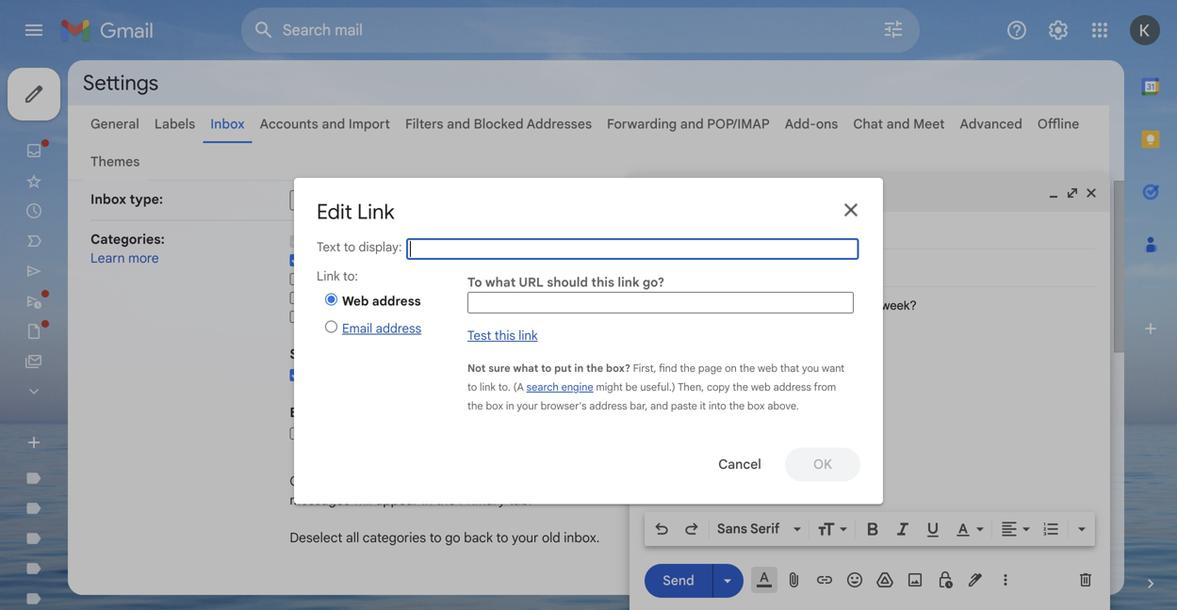 Task type: locate. For each thing, give the bounding box(es) containing it.
Promotions checkbox
[[290, 253, 302, 268]]

in right starred
[[411, 367, 423, 384]]

email address tab
[[318, 317, 461, 341]]

1 vertical spatial categories
[[363, 530, 426, 547]]

None radio
[[325, 294, 338, 306], [325, 321, 338, 333], [325, 294, 338, 306], [325, 321, 338, 333]]

offline
[[1038, 116, 1080, 132]]

and for forwarding
[[681, 116, 704, 132]]

0 horizontal spatial box
[[486, 400, 503, 413]]

general link
[[91, 116, 139, 132]]

the down on
[[733, 381, 749, 394]]

starred
[[361, 367, 408, 384]]

box
[[486, 400, 503, 413], [748, 400, 765, 413]]

address up email address tab
[[372, 294, 421, 310]]

0 horizontal spatial this
[[495, 328, 516, 344]]

search engine
[[527, 381, 594, 394]]

address
[[372, 294, 421, 310], [376, 321, 422, 337], [774, 381, 812, 394], [590, 400, 627, 413]]

import
[[349, 116, 390, 132]]

edit link
[[317, 199, 395, 225]]

1 horizontal spatial link
[[519, 328, 538, 344]]

offline link
[[1038, 116, 1080, 132]]

and down useful.)
[[651, 400, 669, 413]]

categories up back
[[435, 474, 499, 490]]

in down message
[[422, 493, 433, 509]]

0 vertical spatial categories
[[435, 474, 499, 490]]

inbox left type:
[[91, 191, 126, 208]]

link
[[618, 275, 640, 291], [519, 328, 538, 344], [480, 381, 496, 394]]

advanced
[[960, 116, 1023, 132]]

chat
[[854, 116, 883, 132]]

promotions up to:
[[310, 252, 383, 269]]

it
[[700, 400, 706, 413]]

to what url should this link go?
[[468, 275, 665, 291]]

to.
[[499, 381, 511, 394]]

link left to:
[[317, 269, 340, 285]]

then,
[[678, 381, 704, 394]]

tab list containing link to:
[[317, 269, 462, 345]]

1 vertical spatial link
[[317, 269, 340, 285]]

in
[[575, 362, 584, 375], [411, 367, 423, 384], [506, 400, 514, 413], [350, 405, 362, 421], [422, 493, 433, 509]]

1 vertical spatial inbox
[[91, 191, 126, 208]]

(a
[[514, 381, 524, 394]]

not sure what to put in the box?
[[468, 362, 631, 375]]

tab list
[[1125, 60, 1178, 543], [317, 269, 462, 345]]

to left the go
[[430, 530, 442, 547]]

link up display:
[[357, 199, 395, 225]]

1 vertical spatial what
[[513, 362, 539, 375]]

the up then,
[[680, 362, 696, 375]]

primary
[[310, 233, 361, 250], [426, 367, 477, 384], [459, 493, 506, 509]]

address inside tab
[[372, 294, 421, 310]]

add-ons
[[785, 116, 839, 132]]

categories down appear
[[363, 530, 426, 547]]

link left to.
[[480, 381, 496, 394]]

in inside 'might be useful.) then, copy the web address from the box in your browser's address bar, and paste it into the box above.'
[[506, 400, 514, 413]]

copy
[[707, 381, 730, 394]]

test
[[468, 328, 492, 344]]

to inside first, find the page on the web that you want to link to. (a
[[468, 381, 477, 394]]

address down web address tab
[[376, 321, 422, 337]]

primary down test
[[426, 367, 477, 384]]

navigation
[[0, 60, 226, 611]]

in down to.
[[506, 400, 514, 413]]

above.
[[768, 400, 799, 413]]

to down not
[[468, 381, 477, 394]]

web inside first, find the page on the web that you want to link to. (a
[[758, 362, 778, 375]]

1 vertical spatial promotions
[[365, 405, 439, 421]]

0 horizontal spatial link
[[480, 381, 496, 394]]

edit link heading
[[317, 199, 395, 225]]

text
[[317, 239, 341, 256]]

1 vertical spatial web
[[751, 381, 771, 394]]

show
[[518, 474, 549, 490]]

to:
[[343, 269, 358, 285]]

and for filters
[[447, 116, 470, 132]]

add-
[[785, 116, 816, 132]]

0 vertical spatial link
[[357, 199, 395, 225]]

inbox right labels
[[210, 116, 245, 132]]

1 horizontal spatial categories
[[435, 474, 499, 490]]

your down (a
[[517, 400, 538, 413]]

1 vertical spatial link
[[519, 328, 538, 344]]

to right text
[[344, 239, 356, 256]]

the left box?
[[587, 362, 604, 375]]

tab.
[[509, 493, 532, 509]]

what right to
[[485, 275, 516, 291]]

pop/imap
[[707, 116, 770, 132]]

email address
[[342, 321, 422, 337]]

link
[[357, 199, 395, 225], [317, 269, 340, 285]]

old
[[542, 530, 561, 547]]

box down to.
[[486, 400, 503, 413]]

edit
[[317, 199, 352, 225]]

url
[[519, 275, 544, 291]]

promotions
[[310, 252, 383, 269], [365, 405, 439, 421]]

2 horizontal spatial link
[[618, 275, 640, 291]]

box left "above."
[[748, 400, 765, 413]]

Forums checkbox
[[290, 310, 302, 324]]

into
[[709, 400, 727, 413]]

messages down choose
[[290, 493, 350, 509]]

useful.)
[[640, 381, 676, 394]]

this right test
[[495, 328, 516, 344]]

promotions down include starred in primary
[[365, 405, 439, 421]]

0 vertical spatial promotions
[[310, 252, 383, 269]]

link up not sure what to put in the box?
[[519, 328, 538, 344]]

to up tab.
[[502, 474, 514, 490]]

0 vertical spatial inbox
[[210, 116, 245, 132]]

1 horizontal spatial this
[[591, 275, 615, 291]]

chat and meet link
[[854, 116, 945, 132]]

include starred in primary
[[310, 367, 477, 384]]

0 horizontal spatial tab list
[[317, 269, 462, 345]]

messages up starred
[[341, 346, 405, 363]]

filters and blocked addresses
[[405, 116, 592, 132]]

be
[[626, 381, 638, 394]]

bundling in promotions
[[290, 405, 439, 421]]

0 horizontal spatial inbox
[[91, 191, 126, 208]]

messages
[[341, 346, 405, 363], [290, 493, 350, 509]]

from
[[814, 381, 836, 394]]

add-ons link
[[785, 116, 839, 132]]

deselect all categories to go back to your old inbox.
[[290, 530, 600, 547]]

labels
[[154, 116, 195, 132]]

on
[[725, 362, 737, 375]]

first, find the page on the web that you want to link to. (a
[[468, 362, 845, 394]]

0 vertical spatial messages
[[341, 346, 405, 363]]

and right filters
[[447, 116, 470, 132]]

choose
[[290, 474, 336, 490]]

themes
[[91, 154, 140, 170]]

and left pop/imap
[[681, 116, 704, 132]]

and
[[322, 116, 345, 132], [447, 116, 470, 132], [681, 116, 704, 132], [887, 116, 910, 132], [651, 400, 669, 413]]

this right should
[[591, 275, 615, 291]]

this inside button
[[495, 328, 516, 344]]

the down not
[[468, 400, 483, 413]]

in inside choose which message categories to show as inbox tabs. other messages will appear in the primary tab.
[[422, 493, 433, 509]]

themes link
[[91, 154, 140, 170]]

0 vertical spatial what
[[485, 275, 516, 291]]

advanced link
[[960, 116, 1023, 132]]

test this link
[[468, 328, 538, 344]]

search
[[527, 381, 559, 394]]

blocked
[[474, 116, 524, 132]]

link left go?
[[618, 275, 640, 291]]

learn
[[91, 250, 125, 267]]

your left old
[[512, 530, 539, 547]]

2 vertical spatial primary
[[459, 493, 506, 509]]

and for chat
[[887, 116, 910, 132]]

want
[[822, 362, 845, 375]]

link inside first, find the page on the web that you want to link to. (a
[[480, 381, 496, 394]]

primary down edit
[[310, 233, 361, 250]]

find
[[659, 362, 677, 375]]

paste
[[671, 400, 698, 413]]

inbox
[[210, 116, 245, 132], [91, 191, 126, 208]]

ons
[[816, 116, 839, 132]]

Enable bundling of top promo emails in Promotions checkbox
[[290, 427, 302, 441]]

what up (a
[[513, 362, 539, 375]]

primary up back
[[459, 493, 506, 509]]

updates
[[310, 290, 364, 306]]

the up deselect all categories to go back to your old inbox.
[[436, 493, 456, 509]]

the inside choose which message categories to show as inbox tabs. other messages will appear in the primary tab.
[[436, 493, 456, 509]]

1 vertical spatial this
[[495, 328, 516, 344]]

web up "above."
[[751, 381, 771, 394]]

web left that
[[758, 362, 778, 375]]

your
[[517, 400, 538, 413], [512, 530, 539, 547]]

the right into
[[729, 400, 745, 413]]

1 horizontal spatial inbox
[[210, 116, 245, 132]]

link inside button
[[519, 328, 538, 344]]

None search field
[[241, 8, 920, 53]]

0 vertical spatial web
[[758, 362, 778, 375]]

0 vertical spatial your
[[517, 400, 538, 413]]

forwarding and pop/imap
[[607, 116, 770, 132]]

to left put
[[541, 362, 552, 375]]

and right 'chat'
[[887, 116, 910, 132]]

1 horizontal spatial box
[[748, 400, 765, 413]]

your inside 'might be useful.) then, copy the web address from the box in your browser's address bar, and paste it into the box above.'
[[517, 400, 538, 413]]

2 vertical spatial link
[[480, 381, 496, 394]]

Social checkbox
[[290, 272, 302, 286]]

1 vertical spatial messages
[[290, 493, 350, 509]]

and left import
[[322, 116, 345, 132]]

web inside 'might be useful.) then, copy the web address from the box in your browser's address bar, and paste it into the box above.'
[[751, 381, 771, 394]]



Task type: describe. For each thing, give the bounding box(es) containing it.
put
[[555, 362, 572, 375]]

web for address
[[751, 381, 771, 394]]

0 horizontal spatial link
[[317, 269, 340, 285]]

social
[[310, 271, 349, 288]]

sure
[[489, 362, 511, 375]]

cancel button
[[702, 448, 778, 482]]

2 box from the left
[[748, 400, 765, 413]]

0 vertical spatial primary
[[310, 233, 361, 250]]

in right bundling
[[350, 405, 362, 421]]

1 vertical spatial primary
[[426, 367, 477, 384]]

inbox type:
[[91, 191, 163, 208]]

Text to display: field
[[406, 239, 859, 260]]

tab list inside edit link dialog
[[317, 269, 462, 345]]

forwarding
[[607, 116, 677, 132]]

0 horizontal spatial categories
[[363, 530, 426, 547]]

web for that
[[758, 362, 778, 375]]

0 vertical spatial link
[[618, 275, 640, 291]]

accounts
[[260, 116, 318, 132]]

inbox link
[[210, 116, 245, 132]]

1 vertical spatial your
[[512, 530, 539, 547]]

ok
[[814, 457, 833, 473]]

choose which message categories to show as inbox tabs. other messages will appear in the primary tab.
[[290, 474, 673, 509]]

primary inside choose which message categories to show as inbox tabs. other messages will appear in the primary tab.
[[459, 493, 506, 509]]

inbox.
[[564, 530, 600, 547]]

Updates checkbox
[[290, 291, 302, 305]]

inbox for inbox link
[[210, 116, 245, 132]]

web address
[[342, 294, 421, 310]]

message
[[378, 474, 432, 490]]

cancel
[[719, 457, 762, 473]]

engine
[[562, 381, 594, 394]]

meet
[[914, 116, 945, 132]]

which
[[339, 474, 375, 490]]

go
[[445, 530, 461, 547]]

accounts and import link
[[260, 116, 390, 132]]

labels link
[[154, 116, 195, 132]]

address down that
[[774, 381, 812, 394]]

learn more link
[[91, 250, 159, 267]]

settings image
[[1047, 19, 1070, 41]]

Web address url field
[[468, 292, 854, 314]]

tabs.
[[605, 474, 635, 490]]

appear
[[376, 493, 419, 509]]

might
[[596, 381, 623, 394]]

browser's
[[541, 400, 587, 413]]

that
[[780, 362, 800, 375]]

go?
[[643, 275, 665, 291]]

test this link button
[[468, 327, 538, 345]]

settings
[[83, 70, 159, 96]]

starred
[[290, 346, 338, 363]]

to right back
[[496, 530, 509, 547]]

search engine link
[[527, 381, 594, 394]]

web address tab
[[318, 290, 462, 314]]

more
[[128, 250, 159, 267]]

as
[[552, 474, 566, 490]]

and inside 'might be useful.) then, copy the web address from the box in your browser's address bar, and paste it into the box above.'
[[651, 400, 669, 413]]

filters
[[405, 116, 444, 132]]

filters and blocked addresses link
[[405, 116, 592, 132]]

1 horizontal spatial tab list
[[1125, 60, 1178, 543]]

chat and meet
[[854, 116, 945, 132]]

edit link dialog
[[294, 178, 883, 505]]

bar,
[[630, 400, 648, 413]]

categories inside choose which message categories to show as inbox tabs. other messages will appear in the primary tab.
[[435, 474, 499, 490]]

link to:
[[317, 269, 358, 285]]

include
[[310, 367, 357, 384]]

address down might
[[590, 400, 627, 413]]

other
[[638, 474, 673, 490]]

should
[[547, 275, 588, 291]]

box?
[[606, 362, 631, 375]]

bundling
[[290, 405, 347, 421]]

forwarding and pop/imap link
[[607, 116, 770, 132]]

inbox for inbox type:
[[91, 191, 126, 208]]

categories: learn more
[[91, 231, 165, 267]]

all
[[346, 530, 359, 547]]

the right on
[[740, 362, 755, 375]]

will
[[354, 493, 372, 509]]

Include starred in Primary checkbox
[[290, 368, 302, 383]]

0 vertical spatial this
[[591, 275, 615, 291]]

inbox
[[569, 474, 602, 490]]

to
[[468, 275, 482, 291]]

email
[[342, 321, 373, 337]]

not
[[468, 362, 486, 375]]

in right put
[[575, 362, 584, 375]]

accounts and import
[[260, 116, 390, 132]]

search mail image
[[247, 13, 281, 47]]

type:
[[130, 191, 163, 208]]

forums
[[310, 309, 357, 325]]

messages inside choose which message categories to show as inbox tabs. other messages will appear in the primary tab.
[[290, 493, 350, 509]]

1 box from the left
[[486, 400, 503, 413]]

deselect
[[290, 530, 343, 547]]

address inside tab
[[376, 321, 422, 337]]

addresses
[[527, 116, 592, 132]]

and for accounts
[[322, 116, 345, 132]]

1 horizontal spatial link
[[357, 199, 395, 225]]

advanced search options image
[[875, 10, 913, 48]]

to inside choose which message categories to show as inbox tabs. other messages will appear in the primary tab.
[[502, 474, 514, 490]]

categories:
[[91, 231, 165, 248]]

web
[[342, 294, 369, 310]]

ok button
[[785, 448, 861, 482]]

you
[[802, 362, 819, 375]]

might be useful.) then, copy the web address from the box in your browser's address bar, and paste it into the box above.
[[468, 381, 836, 413]]



Task type: vqa. For each thing, say whether or not it's contained in the screenshot.
Edit
yes



